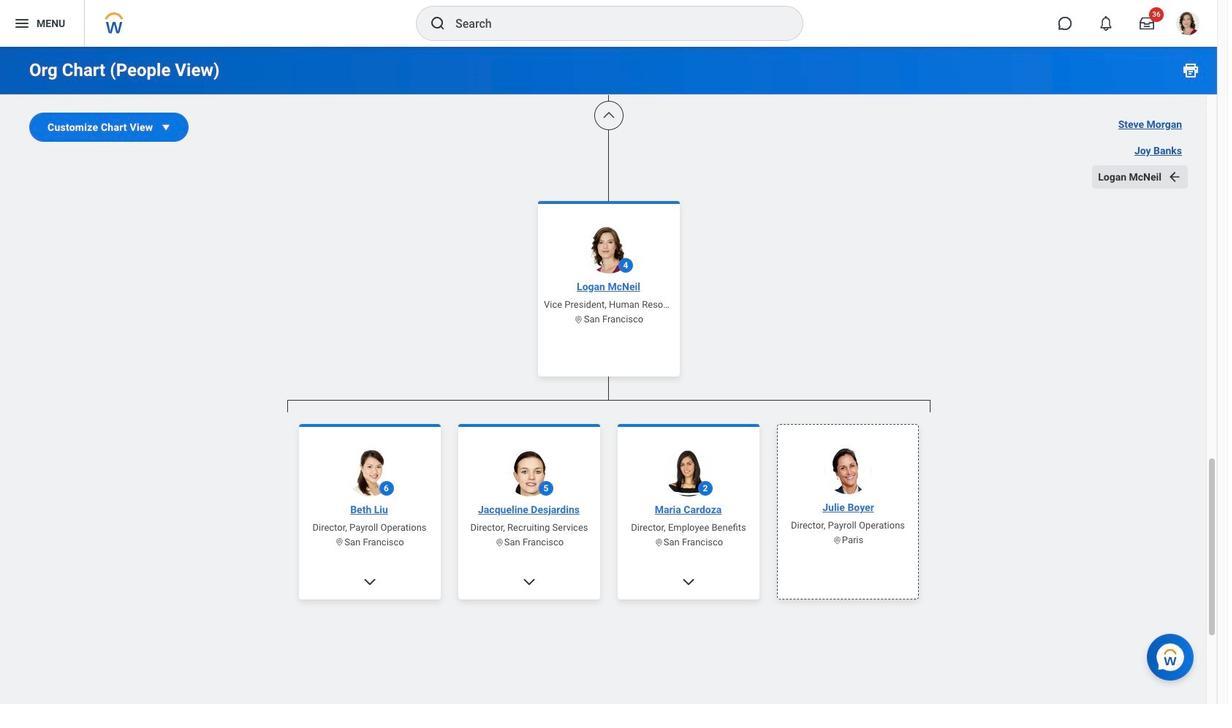 Task type: vqa. For each thing, say whether or not it's contained in the screenshot.
location icon
yes



Task type: describe. For each thing, give the bounding box(es) containing it.
profile logan mcneil image
[[1177, 12, 1200, 38]]

chevron down image for the leftmost location icon
[[362, 575, 377, 589]]

chevron down image for the right location image
[[681, 575, 696, 589]]

0 horizontal spatial location image
[[495, 538, 504, 547]]

print org chart image
[[1183, 61, 1200, 79]]

chevron up image
[[602, 108, 616, 123]]

notifications large image
[[1099, 16, 1114, 31]]

arrow left image
[[1168, 170, 1183, 184]]



Task type: locate. For each thing, give the bounding box(es) containing it.
chevron down image
[[522, 575, 537, 589]]

logan mcneil, logan mcneil, 4 direct reports element
[[287, 412, 931, 704]]

2 horizontal spatial location image
[[654, 538, 664, 547]]

inbox large image
[[1140, 16, 1155, 31]]

1 horizontal spatial location image
[[833, 535, 842, 545]]

0 horizontal spatial chevron down image
[[362, 575, 377, 589]]

Search Workday  search field
[[456, 7, 773, 39]]

1 chevron down image from the left
[[362, 575, 377, 589]]

caret down image
[[159, 120, 174, 135]]

main content
[[0, 0, 1218, 704]]

location image
[[574, 315, 584, 324], [495, 538, 504, 547], [654, 538, 664, 547]]

justify image
[[13, 15, 31, 32]]

location image
[[833, 535, 842, 545], [335, 538, 345, 547]]

0 horizontal spatial location image
[[335, 538, 345, 547]]

search image
[[429, 15, 447, 32]]

2 chevron down image from the left
[[681, 575, 696, 589]]

1 horizontal spatial location image
[[574, 315, 584, 324]]

1 horizontal spatial chevron down image
[[681, 575, 696, 589]]

chevron down image
[[362, 575, 377, 589], [681, 575, 696, 589]]



